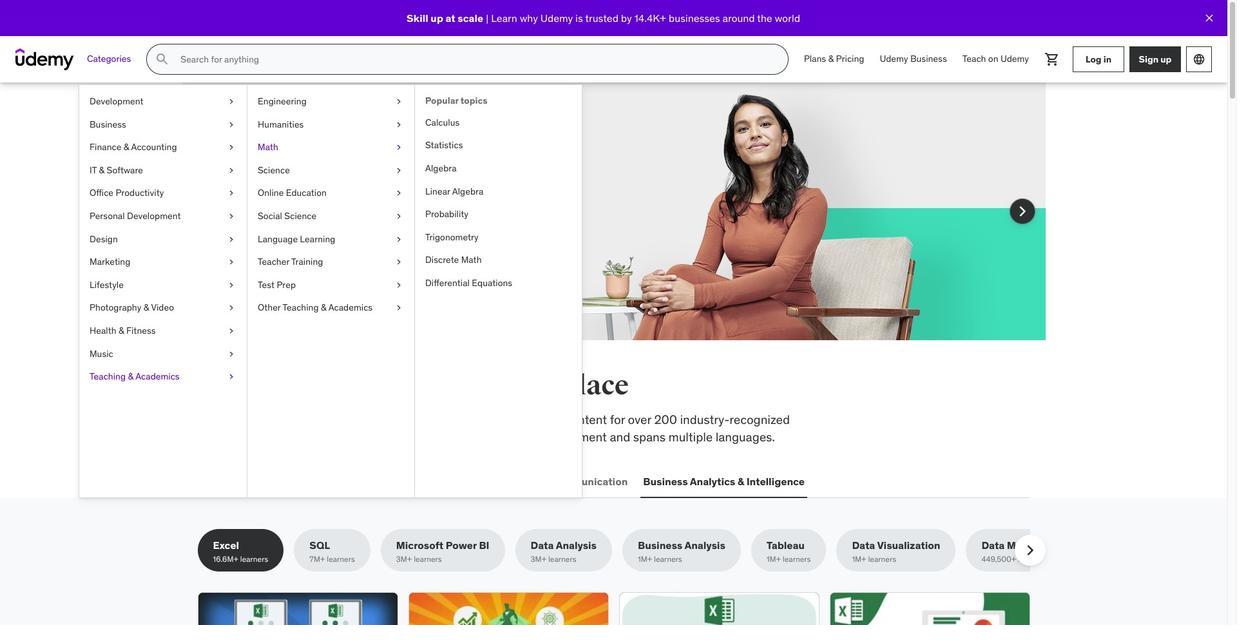 Task type: locate. For each thing, give the bounding box(es) containing it.
music link
[[79, 343, 247, 365]]

& left video
[[144, 302, 149, 313]]

science up online
[[258, 164, 290, 176]]

development down categories dropdown button
[[90, 95, 143, 107]]

1 horizontal spatial in
[[1104, 53, 1112, 65]]

xsmall image inside it & software link
[[226, 164, 237, 177]]

2 vertical spatial development
[[225, 475, 290, 488]]

& down the test prep link
[[321, 302, 326, 313]]

topics,
[[445, 412, 481, 427]]

your right (and
[[392, 171, 415, 186]]

& right health
[[119, 325, 124, 336]]

0 horizontal spatial in
[[480, 369, 505, 402]]

1 vertical spatial for
[[610, 412, 625, 427]]

xsmall image inside math link
[[394, 141, 404, 154]]

xsmall image inside "online education" link
[[394, 187, 404, 200]]

0 vertical spatial the
[[757, 11, 772, 24]]

xsmall image inside the social science link
[[394, 210, 404, 223]]

teaching down music
[[90, 371, 126, 382]]

xsmall image for teacher training
[[394, 256, 404, 269]]

you for skills
[[361, 369, 408, 402]]

xsmall image for test prep
[[394, 279, 404, 292]]

xsmall image inside photography & video link
[[226, 302, 237, 314]]

sign
[[1139, 53, 1159, 65]]

0 horizontal spatial up
[[431, 11, 443, 24]]

udemy inside "link"
[[1001, 53, 1029, 65]]

personal development link
[[79, 205, 247, 228]]

skills up workplace
[[287, 369, 356, 402]]

in right log
[[1104, 53, 1112, 65]]

analysis for data analysis
[[556, 539, 597, 552]]

udemy left is at the left of the page
[[541, 11, 573, 24]]

1 horizontal spatial you
[[436, 139, 474, 166]]

next image inside carousel "element"
[[1012, 201, 1033, 222]]

learners inside tableau 1m+ learners
[[783, 554, 811, 564]]

language learning
[[258, 233, 335, 245]]

tableau 1m+ learners
[[767, 539, 811, 564]]

0 horizontal spatial data
[[531, 539, 554, 552]]

1 vertical spatial algebra
[[452, 185, 484, 197]]

xsmall image for office productivity
[[226, 187, 237, 200]]

algebra up linear
[[425, 162, 457, 174]]

& inside finance & accounting link
[[124, 141, 129, 153]]

statistics link
[[415, 134, 582, 157]]

& for accounting
[[124, 141, 129, 153]]

it
[[90, 164, 97, 176]]

up for skill
[[431, 11, 443, 24]]

up right sign
[[1161, 53, 1172, 65]]

0 vertical spatial next image
[[1012, 201, 1033, 222]]

business analysis 1m+ learners
[[638, 539, 726, 564]]

learn
[[491, 11, 517, 24]]

up
[[431, 11, 443, 24], [1161, 53, 1172, 65]]

data up 449,500+
[[982, 539, 1005, 552]]

0 vertical spatial science
[[258, 164, 290, 176]]

xsmall image inside science link
[[394, 164, 404, 177]]

xsmall image inside teacher training 'link'
[[394, 256, 404, 269]]

udemy business link
[[872, 44, 955, 75]]

lifestyle link
[[79, 274, 247, 297]]

analysis for business analysis
[[685, 539, 726, 552]]

0 horizontal spatial teaching
[[90, 371, 126, 382]]

teaching down prep
[[283, 302, 319, 313]]

academics down music link at left
[[135, 371, 180, 382]]

7 learners from the left
[[868, 554, 896, 564]]

for up and
[[610, 412, 625, 427]]

1m+ inside the "data visualization 1m+ learners"
[[852, 554, 867, 564]]

0 horizontal spatial you
[[361, 369, 408, 402]]

test
[[258, 279, 275, 290]]

1 horizontal spatial data
[[852, 539, 875, 552]]

2 your from the left
[[392, 171, 415, 186]]

2 horizontal spatial data
[[982, 539, 1005, 552]]

xsmall image inside personal development link
[[226, 210, 237, 223]]

science
[[258, 164, 290, 176], [284, 210, 317, 222]]

xsmall image inside marketing link
[[226, 256, 237, 269]]

1m+
[[638, 554, 652, 564], [767, 554, 781, 564], [852, 554, 867, 564]]

0 horizontal spatial 3m+
[[396, 554, 412, 564]]

calculus link
[[415, 111, 582, 134]]

business inside business analysis 1m+ learners
[[638, 539, 683, 552]]

1 vertical spatial learning
[[300, 233, 335, 245]]

photography
[[90, 302, 141, 313]]

2 data from the left
[[852, 539, 875, 552]]

0 horizontal spatial for
[[276, 171, 291, 186]]

xsmall image inside design link
[[226, 233, 237, 246]]

teach on udemy
[[963, 53, 1029, 65]]

& right the it
[[99, 164, 105, 176]]

data right bi
[[531, 539, 554, 552]]

lifestyle
[[90, 279, 124, 290]]

xsmall image inside language learning link
[[394, 233, 404, 246]]

1 vertical spatial math
[[461, 254, 482, 266]]

1 horizontal spatial udemy
[[880, 53, 908, 65]]

& inside other teaching & academics link
[[321, 302, 326, 313]]

skill
[[407, 11, 428, 24]]

2 horizontal spatial udemy
[[1001, 53, 1029, 65]]

xsmall image inside "lifestyle" link
[[226, 279, 237, 292]]

xsmall image for photography & video
[[226, 302, 237, 314]]

3 learners from the left
[[414, 554, 442, 564]]

& right analytics
[[738, 475, 744, 488]]

xsmall image inside humanities link
[[394, 118, 404, 131]]

teaching
[[283, 302, 319, 313], [90, 371, 126, 382]]

xsmall image for social science
[[394, 210, 404, 223]]

3 data from the left
[[982, 539, 1005, 552]]

the left world
[[757, 11, 772, 24]]

xsmall image inside 'business' link
[[226, 118, 237, 131]]

the up critical
[[240, 369, 282, 402]]

xsmall image inside other teaching & academics link
[[394, 302, 404, 314]]

xsmall image inside development link
[[226, 95, 237, 108]]

1 horizontal spatial 3m+
[[531, 554, 547, 564]]

one
[[510, 369, 556, 402]]

data for data modeling
[[982, 539, 1005, 552]]

1 your from the left
[[294, 171, 317, 186]]

1 vertical spatial development
[[127, 210, 181, 222]]

0 vertical spatial learning
[[244, 139, 338, 166]]

carousel element
[[182, 82, 1046, 371]]

learners inside data modeling 449,500+ learners
[[1018, 554, 1046, 564]]

xsmall image inside the test prep link
[[394, 279, 404, 292]]

0 horizontal spatial analysis
[[556, 539, 597, 552]]

xsmall image for development
[[226, 95, 237, 108]]

3m+ inside the data analysis 3m+ learners
[[531, 554, 547, 564]]

you up get
[[436, 139, 474, 166]]

test prep link
[[247, 274, 414, 297]]

&
[[829, 53, 834, 65], [124, 141, 129, 153], [99, 164, 105, 176], [144, 302, 149, 313], [321, 302, 326, 313], [119, 325, 124, 336], [128, 371, 133, 382], [738, 475, 744, 488]]

3m+
[[396, 554, 412, 564], [531, 554, 547, 564]]

plans & pricing link
[[796, 44, 872, 75]]

learning up training
[[300, 233, 335, 245]]

0 horizontal spatial academics
[[135, 371, 180, 382]]

1 horizontal spatial up
[[1161, 53, 1172, 65]]

business inside button
[[643, 475, 688, 488]]

5 learners from the left
[[654, 554, 682, 564]]

xsmall image for science
[[394, 164, 404, 177]]

udemy right on
[[1001, 53, 1029, 65]]

social science link
[[247, 205, 414, 228]]

close image
[[1203, 12, 1216, 24]]

linear algebra
[[425, 185, 484, 197]]

1 vertical spatial skills
[[348, 412, 376, 427]]

2 horizontal spatial 1m+
[[852, 554, 867, 564]]

development
[[90, 95, 143, 107], [127, 210, 181, 222], [225, 475, 290, 488]]

businesses
[[669, 11, 720, 24]]

algebra link
[[415, 157, 582, 180]]

1 learners from the left
[[240, 554, 268, 564]]

online education link
[[247, 182, 414, 205]]

1 1m+ from the left
[[638, 554, 652, 564]]

1 vertical spatial academics
[[135, 371, 180, 382]]

development down "office productivity" link
[[127, 210, 181, 222]]

data for data analysis
[[531, 539, 554, 552]]

1m+ for business analysis
[[638, 554, 652, 564]]

16.6m+
[[213, 554, 238, 564]]

probability link
[[415, 203, 582, 226]]

tableau
[[767, 539, 805, 552]]

other
[[258, 302, 281, 313]]

0 horizontal spatial 1m+
[[638, 554, 652, 564]]

other teaching & academics link
[[247, 297, 414, 320]]

data inside data modeling 449,500+ learners
[[982, 539, 1005, 552]]

you up to
[[361, 369, 408, 402]]

0 vertical spatial development
[[90, 95, 143, 107]]

1 data from the left
[[531, 539, 554, 552]]

& right finance
[[124, 141, 129, 153]]

business analytics & intelligence
[[643, 475, 805, 488]]

1 horizontal spatial math
[[461, 254, 482, 266]]

& for academics
[[128, 371, 133, 382]]

udemy right pricing
[[880, 53, 908, 65]]

& inside photography & video link
[[144, 302, 149, 313]]

udemy
[[541, 11, 573, 24], [880, 53, 908, 65], [1001, 53, 1029, 65]]

xsmall image for personal development
[[226, 210, 237, 223]]

xsmall image
[[226, 95, 237, 108], [394, 141, 404, 154], [226, 210, 237, 223], [394, 210, 404, 223], [226, 233, 237, 246], [226, 279, 237, 292], [394, 302, 404, 314], [226, 371, 237, 383]]

1 analysis from the left
[[556, 539, 597, 552]]

differential
[[425, 277, 470, 289]]

3 1m+ from the left
[[852, 554, 867, 564]]

& for pricing
[[829, 53, 834, 65]]

algebra inside algebra link
[[425, 162, 457, 174]]

next image
[[1012, 201, 1033, 222], [1020, 540, 1041, 561]]

recognized
[[730, 412, 790, 427]]

business for business
[[90, 118, 126, 130]]

4 learners from the left
[[548, 554, 576, 564]]

math down humanities on the left top of page
[[258, 141, 278, 153]]

development inside button
[[225, 475, 290, 488]]

6 learners from the left
[[783, 554, 811, 564]]

1 vertical spatial the
[[240, 369, 282, 402]]

skills up supports
[[348, 412, 376, 427]]

1 horizontal spatial analysis
[[685, 539, 726, 552]]

discrete math
[[425, 254, 482, 266]]

& inside teaching & academics link
[[128, 371, 133, 382]]

skill up at scale | learn why udemy is trusted by 14.4k+ businesses around the world
[[407, 11, 800, 24]]

xsmall image inside 'health & fitness' link
[[226, 325, 237, 337]]

1 horizontal spatial your
[[392, 171, 415, 186]]

3m+ inside microsoft power bi 3m+ learners
[[396, 554, 412, 564]]

academics down the test prep link
[[328, 302, 373, 313]]

in up including
[[480, 369, 505, 402]]

2 analysis from the left
[[685, 539, 726, 552]]

next image inside topic filters element
[[1020, 540, 1041, 561]]

& inside it & software link
[[99, 164, 105, 176]]

xsmall image
[[394, 95, 404, 108], [226, 118, 237, 131], [394, 118, 404, 131], [226, 141, 237, 154], [226, 164, 237, 177], [394, 164, 404, 177], [226, 187, 237, 200], [394, 187, 404, 200], [394, 233, 404, 246], [226, 256, 237, 269], [394, 256, 404, 269], [394, 279, 404, 292], [226, 302, 237, 314], [226, 325, 237, 337], [226, 348, 237, 360]]

0 vertical spatial academics
[[328, 302, 373, 313]]

xsmall image for it & software
[[226, 164, 237, 177]]

2 1m+ from the left
[[767, 554, 781, 564]]

differential equations
[[425, 277, 512, 289]]

plans
[[804, 53, 826, 65]]

0 vertical spatial algebra
[[425, 162, 457, 174]]

xsmall image inside "office productivity" link
[[226, 187, 237, 200]]

1 horizontal spatial academics
[[328, 302, 373, 313]]

0 horizontal spatial your
[[294, 171, 317, 186]]

2 3m+ from the left
[[531, 554, 547, 564]]

teaching & academics link
[[79, 365, 247, 388]]

fitness
[[126, 325, 156, 336]]

up for sign
[[1161, 53, 1172, 65]]

future).
[[418, 171, 458, 186]]

1 vertical spatial next image
[[1020, 540, 1041, 561]]

you inside learning that gets you skills for your present (and your future). get started with us.
[[436, 139, 474, 166]]

math
[[258, 141, 278, 153], [461, 254, 482, 266]]

skills inside covering critical workplace skills to technical topics, including prep content for over 200 industry-recognized certifications, our catalog supports well-rounded professional development and spans multiple languages.
[[348, 412, 376, 427]]

development right web
[[225, 475, 290, 488]]

8 learners from the left
[[1018, 554, 1046, 564]]

1 horizontal spatial for
[[610, 412, 625, 427]]

bi
[[479, 539, 490, 552]]

0 horizontal spatial udemy
[[541, 11, 573, 24]]

linear algebra link
[[415, 180, 582, 203]]

it & software link
[[79, 159, 247, 182]]

1m+ inside business analysis 1m+ learners
[[638, 554, 652, 564]]

1 vertical spatial science
[[284, 210, 317, 222]]

industry-
[[680, 412, 730, 427]]

video
[[151, 302, 174, 313]]

xsmall image for engineering
[[394, 95, 404, 108]]

1 horizontal spatial 1m+
[[767, 554, 781, 564]]

0 vertical spatial for
[[276, 171, 291, 186]]

shopping cart with 0 items image
[[1045, 52, 1060, 67]]

learning down humanities on the left top of page
[[244, 139, 338, 166]]

popular topics
[[425, 95, 488, 106]]

& down music link at left
[[128, 371, 133, 382]]

science inside science link
[[258, 164, 290, 176]]

statistics
[[425, 139, 463, 151]]

1 3m+ from the left
[[396, 554, 412, 564]]

plans & pricing
[[804, 53, 865, 65]]

xsmall image inside teaching & academics link
[[226, 371, 237, 383]]

place
[[561, 369, 629, 402]]

& inside plans & pricing link
[[829, 53, 834, 65]]

1 vertical spatial you
[[361, 369, 408, 402]]

your up education
[[294, 171, 317, 186]]

music
[[90, 348, 113, 359]]

skills
[[287, 369, 356, 402], [348, 412, 376, 427]]

1 horizontal spatial teaching
[[283, 302, 319, 313]]

catalog
[[295, 429, 336, 444]]

xsmall image inside finance & accounting link
[[226, 141, 237, 154]]

1 horizontal spatial the
[[757, 11, 772, 24]]

analysis inside the data analysis 3m+ learners
[[556, 539, 597, 552]]

xsmall image inside music link
[[226, 348, 237, 360]]

1 vertical spatial teaching
[[90, 371, 126, 382]]

data left visualization
[[852, 539, 875, 552]]

0 vertical spatial math
[[258, 141, 278, 153]]

you for gets
[[436, 139, 474, 166]]

in
[[1104, 53, 1112, 65], [480, 369, 505, 402]]

choose a language image
[[1193, 53, 1206, 66]]

log
[[1086, 53, 1102, 65]]

1m+ inside tableau 1m+ learners
[[767, 554, 781, 564]]

2 learners from the left
[[327, 554, 355, 564]]

& right plans
[[829, 53, 834, 65]]

development link
[[79, 90, 247, 113]]

learners inside excel 16.6m+ learners
[[240, 554, 268, 564]]

other teaching & academics
[[258, 302, 373, 313]]

web development
[[200, 475, 290, 488]]

math link
[[247, 136, 414, 159]]

1 vertical spatial up
[[1161, 53, 1172, 65]]

data
[[531, 539, 554, 552], [852, 539, 875, 552], [982, 539, 1005, 552]]

0 vertical spatial up
[[431, 11, 443, 24]]

data inside the data analysis 3m+ learners
[[531, 539, 554, 552]]

up inside "link"
[[1161, 53, 1172, 65]]

math up differential equations at left top
[[461, 254, 482, 266]]

prep
[[537, 412, 562, 427]]

get
[[461, 171, 481, 186]]

on
[[989, 53, 999, 65]]

0 vertical spatial you
[[436, 139, 474, 166]]

science down with
[[284, 210, 317, 222]]

analysis inside business analysis 1m+ learners
[[685, 539, 726, 552]]

data inside the "data visualization 1m+ learners"
[[852, 539, 875, 552]]

& inside 'health & fitness' link
[[119, 325, 124, 336]]

analysis
[[556, 539, 597, 552], [685, 539, 726, 552]]

xsmall image inside 'engineering' link
[[394, 95, 404, 108]]

for up online education in the top left of the page
[[276, 171, 291, 186]]

algebra right linear
[[452, 185, 484, 197]]

up left at
[[431, 11, 443, 24]]

algebra inside linear algebra 'link'
[[452, 185, 484, 197]]



Task type: vqa. For each thing, say whether or not it's contained in the screenshot.


Task type: describe. For each thing, give the bounding box(es) containing it.
probability
[[425, 208, 469, 220]]

xsmall image for math
[[394, 141, 404, 154]]

7m+
[[310, 554, 325, 564]]

xsmall image for other teaching & academics
[[394, 302, 404, 314]]

microsoft power bi 3m+ learners
[[396, 539, 490, 564]]

personal development
[[90, 210, 181, 222]]

topics
[[461, 95, 488, 106]]

office
[[90, 187, 113, 199]]

with
[[286, 188, 309, 203]]

critical
[[249, 412, 286, 427]]

present
[[320, 171, 362, 186]]

trigonometry
[[425, 231, 479, 243]]

learning inside language learning link
[[300, 233, 335, 245]]

productivity
[[116, 187, 164, 199]]

us.
[[312, 188, 328, 203]]

xsmall image for marketing
[[226, 256, 237, 269]]

learners inside sql 7m+ learners
[[327, 554, 355, 564]]

gets
[[389, 139, 432, 166]]

math element
[[414, 85, 582, 498]]

200
[[654, 412, 677, 427]]

all the skills you need in one place
[[198, 369, 629, 402]]

microsoft
[[396, 539, 444, 552]]

software
[[107, 164, 143, 176]]

topic filters element
[[198, 529, 1069, 572]]

modeling
[[1007, 539, 1053, 552]]

learning that gets you skills for your present (and your future). get started with us.
[[244, 139, 481, 203]]

& for video
[[144, 302, 149, 313]]

scale
[[458, 11, 483, 24]]

visualization
[[877, 539, 941, 552]]

teacher training
[[258, 256, 323, 268]]

intelligence
[[747, 475, 805, 488]]

data visualization 1m+ learners
[[852, 539, 941, 564]]

xsmall image for business
[[226, 118, 237, 131]]

data analysis 3m+ learners
[[531, 539, 597, 564]]

xsmall image for online education
[[394, 187, 404, 200]]

development
[[536, 429, 607, 444]]

log in link
[[1073, 46, 1125, 72]]

trigonometry link
[[415, 226, 582, 249]]

categories
[[87, 53, 131, 65]]

academics inside other teaching & academics link
[[328, 302, 373, 313]]

is
[[576, 11, 583, 24]]

training
[[291, 256, 323, 268]]

learners inside the "data visualization 1m+ learners"
[[868, 554, 896, 564]]

excel
[[213, 539, 239, 552]]

xsmall image for health & fitness
[[226, 325, 237, 337]]

online
[[258, 187, 284, 199]]

for inside covering critical workplace skills to technical topics, including prep content for over 200 industry-recognized certifications, our catalog supports well-rounded professional development and spans multiple languages.
[[610, 412, 625, 427]]

multiple
[[669, 429, 713, 444]]

office productivity link
[[79, 182, 247, 205]]

next image for topic filters element
[[1020, 540, 1041, 561]]

engineering
[[258, 95, 307, 107]]

covering
[[198, 412, 247, 427]]

udemy image
[[15, 48, 74, 70]]

discrete math link
[[415, 249, 582, 272]]

learners inside business analysis 1m+ learners
[[654, 554, 682, 564]]

science inside the social science link
[[284, 210, 317, 222]]

& inside business analytics & intelligence button
[[738, 475, 744, 488]]

calculus
[[425, 117, 460, 128]]

our
[[275, 429, 293, 444]]

0 vertical spatial teaching
[[283, 302, 319, 313]]

& for fitness
[[119, 325, 124, 336]]

learners inside microsoft power bi 3m+ learners
[[414, 554, 442, 564]]

data for data visualization
[[852, 539, 875, 552]]

0 horizontal spatial math
[[258, 141, 278, 153]]

analytics
[[690, 475, 735, 488]]

1 vertical spatial in
[[480, 369, 505, 402]]

covering critical workplace skills to technical topics, including prep content for over 200 industry-recognized certifications, our catalog supports well-rounded professional development and spans multiple languages.
[[198, 412, 790, 444]]

pricing
[[836, 53, 865, 65]]

0 vertical spatial in
[[1104, 53, 1112, 65]]

Search for anything text field
[[178, 48, 773, 70]]

linear
[[425, 185, 450, 197]]

academics inside teaching & academics link
[[135, 371, 180, 382]]

differential equations link
[[415, 272, 582, 295]]

(and
[[365, 171, 389, 186]]

and
[[610, 429, 630, 444]]

development for web
[[225, 475, 290, 488]]

submit search image
[[155, 52, 170, 67]]

teacher
[[258, 256, 289, 268]]

including
[[484, 412, 534, 427]]

humanities link
[[247, 113, 414, 136]]

sign up link
[[1130, 46, 1181, 72]]

communication button
[[547, 466, 631, 497]]

1m+ for data visualization
[[852, 554, 867, 564]]

professional
[[466, 429, 533, 444]]

xsmall image for humanities
[[394, 118, 404, 131]]

xsmall image for language learning
[[394, 233, 404, 246]]

xsmall image for design
[[226, 233, 237, 246]]

xsmall image for music
[[226, 348, 237, 360]]

development for personal
[[127, 210, 181, 222]]

health
[[90, 325, 116, 336]]

trusted
[[585, 11, 619, 24]]

xsmall image for finance & accounting
[[226, 141, 237, 154]]

need
[[413, 369, 475, 402]]

& for software
[[99, 164, 105, 176]]

online education
[[258, 187, 327, 199]]

at
[[446, 11, 456, 24]]

equations
[[472, 277, 512, 289]]

discrete
[[425, 254, 459, 266]]

learners inside the data analysis 3m+ learners
[[548, 554, 576, 564]]

languages.
[[716, 429, 775, 444]]

14.4k+
[[634, 11, 666, 24]]

health & fitness
[[90, 325, 156, 336]]

personal
[[90, 210, 125, 222]]

web
[[200, 475, 222, 488]]

spans
[[633, 429, 666, 444]]

language learning link
[[247, 228, 414, 251]]

communication
[[550, 475, 628, 488]]

next image for carousel "element"
[[1012, 201, 1033, 222]]

over
[[628, 412, 651, 427]]

xsmall image for teaching & academics
[[226, 371, 237, 383]]

power
[[446, 539, 477, 552]]

skills
[[244, 171, 273, 186]]

health & fitness link
[[79, 320, 247, 343]]

all
[[198, 369, 236, 402]]

teach on udemy link
[[955, 44, 1037, 75]]

xsmall image for lifestyle
[[226, 279, 237, 292]]

|
[[486, 11, 489, 24]]

data modeling 449,500+ learners
[[982, 539, 1053, 564]]

to
[[378, 412, 390, 427]]

0 horizontal spatial the
[[240, 369, 282, 402]]

marketing
[[90, 256, 130, 268]]

rounded
[[417, 429, 463, 444]]

0 vertical spatial skills
[[287, 369, 356, 402]]

business for business analysis 1m+ learners
[[638, 539, 683, 552]]

for inside learning that gets you skills for your present (and your future). get started with us.
[[276, 171, 291, 186]]

business for business analytics & intelligence
[[643, 475, 688, 488]]

learning inside learning that gets you skills for your present (and your future). get started with us.
[[244, 139, 338, 166]]

language
[[258, 233, 298, 245]]

popular
[[425, 95, 459, 106]]



